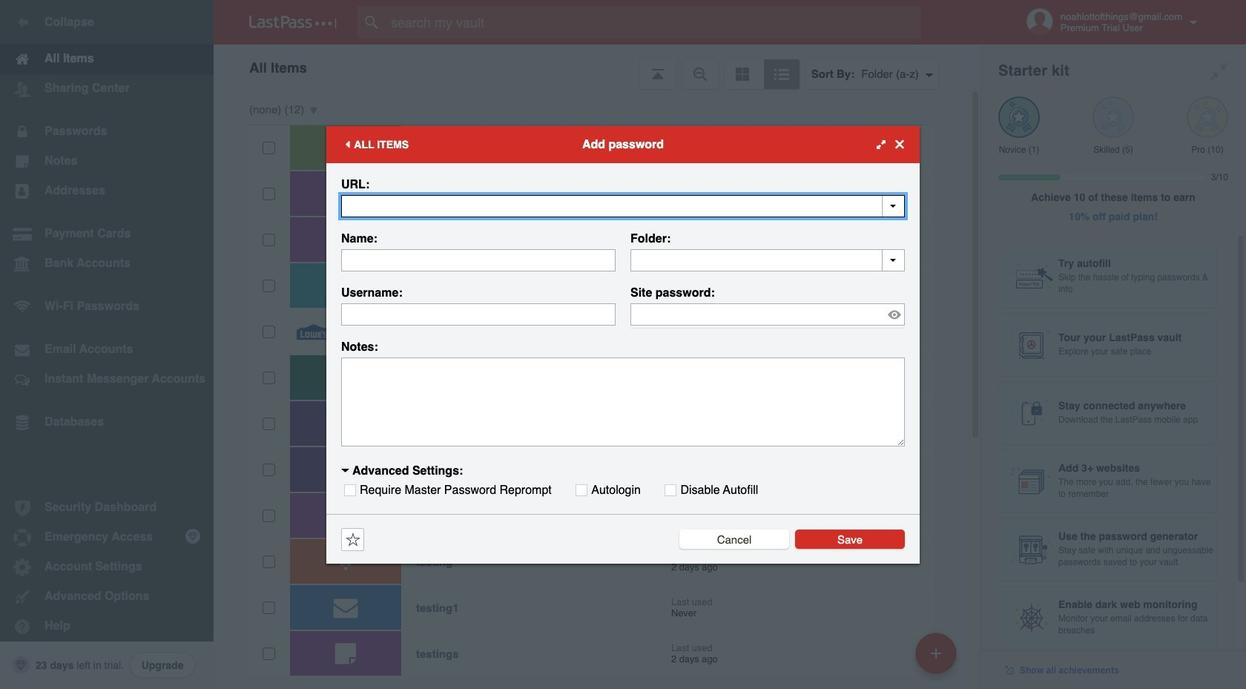 Task type: vqa. For each thing, say whether or not it's contained in the screenshot.
text box
yes



Task type: describe. For each thing, give the bounding box(es) containing it.
Search search field
[[358, 6, 950, 39]]

vault options navigation
[[214, 45, 981, 89]]



Task type: locate. For each thing, give the bounding box(es) containing it.
None text field
[[341, 249, 616, 271], [341, 357, 905, 446], [341, 249, 616, 271], [341, 357, 905, 446]]

lastpass image
[[249, 16, 337, 29]]

dialog
[[326, 126, 920, 564]]

new item navigation
[[910, 628, 966, 689]]

search my vault text field
[[358, 6, 950, 39]]

None text field
[[341, 195, 905, 217], [631, 249, 905, 271], [341, 303, 616, 325], [341, 195, 905, 217], [631, 249, 905, 271], [341, 303, 616, 325]]

main navigation navigation
[[0, 0, 214, 689]]

new item image
[[931, 648, 942, 659]]

None password field
[[631, 303, 905, 325]]



